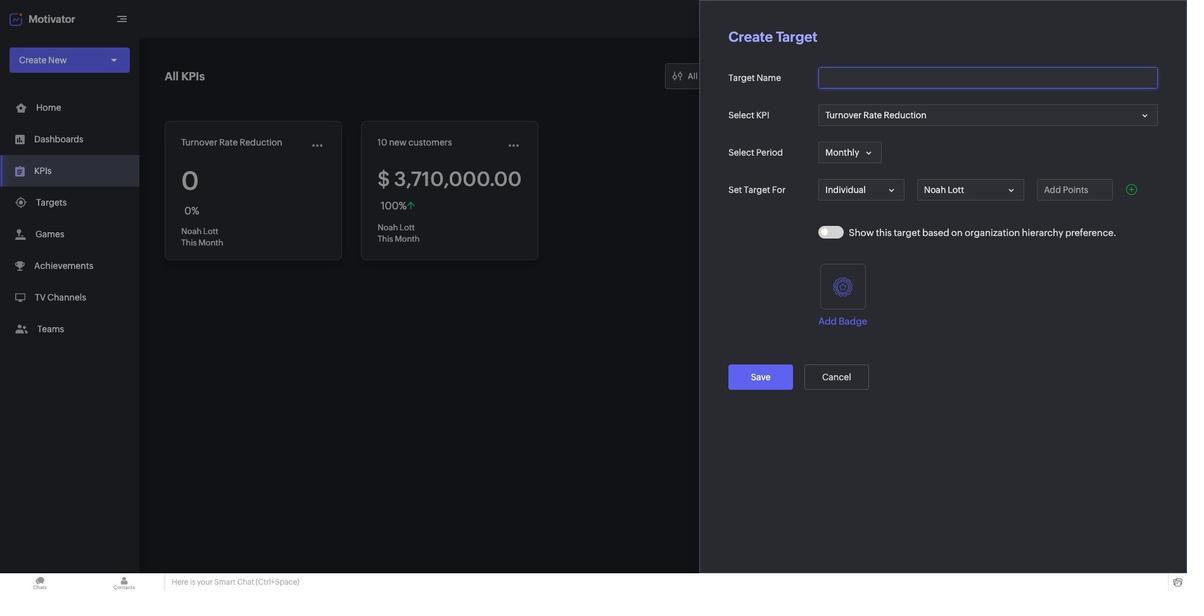 Task type: describe. For each thing, give the bounding box(es) containing it.
channels
[[47, 293, 86, 303]]

0 vertical spatial kpis
[[181, 70, 205, 83]]

$ 3,710,000.00
[[378, 168, 522, 191]]

lott for $ 3,710,000.00
[[400, 223, 415, 233]]

month for 0
[[198, 238, 224, 248]]

on
[[952, 227, 963, 238]]

select period
[[729, 148, 783, 158]]

turnover rate reduction inside turnover rate reduction field
[[826, 110, 927, 120]]

target
[[894, 227, 921, 238]]

show
[[849, 227, 874, 238]]

lott for 0
[[203, 227, 219, 236]]

add badge
[[819, 316, 868, 327]]

noah lott
[[924, 185, 965, 195]]

period
[[757, 148, 783, 158]]

1 vertical spatial target
[[729, 73, 755, 83]]

noah inside field
[[924, 185, 946, 195]]

reduction inside field
[[884, 110, 927, 120]]

0 horizontal spatial turnover rate reduction
[[181, 138, 283, 148]]

motivator
[[29, 13, 75, 25]]

contacts image
[[84, 574, 164, 592]]

$
[[378, 168, 390, 191]]

list containing home
[[0, 92, 139, 345]]

customers
[[409, 138, 452, 148]]

individual
[[826, 185, 866, 195]]

chats image
[[0, 574, 80, 592]]

3,710,000.00
[[394, 168, 522, 191]]

here is your smart chat (ctrl+space)
[[172, 579, 300, 587]]

Add Points text field
[[1038, 180, 1113, 200]]

0%
[[184, 205, 199, 217]]

target for set
[[744, 185, 771, 195]]

Monthly field
[[819, 142, 882, 164]]

hierarchy
[[1022, 227, 1064, 238]]

1 vertical spatial turnover
[[181, 138, 218, 148]]

all
[[165, 70, 179, 83]]

Noah Lott field
[[917, 179, 1025, 201]]

here
[[172, 579, 189, 587]]

teams
[[37, 324, 64, 335]]

home
[[36, 103, 61, 113]]

chat
[[237, 579, 254, 587]]

noah for $ 3,710,000.00
[[378, 223, 398, 233]]

is
[[190, 579, 196, 587]]

user image
[[1148, 9, 1169, 29]]

this
[[876, 227, 892, 238]]

lott inside field
[[948, 185, 965, 195]]

create new
[[19, 55, 67, 65]]

this for $ 3,710,000.00
[[378, 234, 393, 244]]

0 horizontal spatial reduction
[[240, 138, 283, 148]]



Task type: vqa. For each thing, say whether or not it's contained in the screenshot.
Year within the list
no



Task type: locate. For each thing, give the bounding box(es) containing it.
1 select from the top
[[729, 110, 755, 120]]

noah down "100%"
[[378, 223, 398, 233]]

kpis
[[181, 70, 205, 83], [34, 166, 52, 176]]

name
[[757, 73, 781, 83]]

kpis up targets
[[34, 166, 52, 176]]

tv channels
[[35, 293, 86, 303]]

turnover up 0
[[181, 138, 218, 148]]

turnover up monthly
[[826, 110, 862, 120]]

0 vertical spatial select
[[729, 110, 755, 120]]

0 horizontal spatial noah
[[181, 227, 202, 236]]

2 select from the top
[[729, 148, 755, 158]]

0 horizontal spatial noah lott this month
[[181, 227, 224, 248]]

0 horizontal spatial lott
[[203, 227, 219, 236]]

dashboards
[[34, 134, 83, 144]]

month
[[395, 234, 420, 244], [198, 238, 224, 248]]

save
[[751, 373, 771, 383]]

organization
[[965, 227, 1021, 238]]

create
[[729, 29, 773, 45], [19, 55, 46, 65]]

1 horizontal spatial this
[[378, 234, 393, 244]]

achievements
[[34, 261, 93, 271]]

select kpi
[[729, 110, 770, 120]]

target left name
[[729, 73, 755, 83]]

0 vertical spatial turnover rate reduction
[[826, 110, 927, 120]]

select for select kpi
[[729, 110, 755, 120]]

1 horizontal spatial noah lott this month
[[378, 223, 420, 244]]

list
[[0, 92, 139, 345]]

set target for
[[729, 185, 786, 195]]

noah lott this month for 0
[[181, 227, 224, 248]]

1 horizontal spatial reduction
[[884, 110, 927, 120]]

noah for 0
[[181, 227, 202, 236]]

kpis inside list
[[34, 166, 52, 176]]

0 vertical spatial create
[[729, 29, 773, 45]]

(ctrl+space)
[[256, 579, 300, 587]]

0
[[181, 167, 199, 196]]

0 vertical spatial reduction
[[884, 110, 927, 120]]

1 horizontal spatial rate
[[864, 110, 882, 120]]

turnover rate reduction up 0
[[181, 138, 283, 148]]

1 horizontal spatial create
[[729, 29, 773, 45]]

set
[[729, 185, 742, 195]]

0 vertical spatial rate
[[864, 110, 882, 120]]

1 vertical spatial rate
[[219, 138, 238, 148]]

kpi
[[757, 110, 770, 120]]

create left new
[[19, 55, 46, 65]]

target left for
[[744, 185, 771, 195]]

1 vertical spatial turnover rate reduction
[[181, 138, 283, 148]]

based
[[923, 227, 950, 238]]

target for create
[[776, 29, 818, 45]]

for
[[772, 185, 786, 195]]

month down the 0%
[[198, 238, 224, 248]]

badge
[[839, 316, 868, 327]]

smart
[[214, 579, 236, 587]]

0 horizontal spatial turnover
[[181, 138, 218, 148]]

1 vertical spatial reduction
[[240, 138, 283, 148]]

create target
[[729, 29, 818, 45]]

2 horizontal spatial noah
[[924, 185, 946, 195]]

reduction
[[884, 110, 927, 120], [240, 138, 283, 148]]

month down "100%"
[[395, 234, 420, 244]]

turnover rate reduction
[[826, 110, 927, 120], [181, 138, 283, 148]]

this
[[378, 234, 393, 244], [181, 238, 197, 248]]

0 horizontal spatial create
[[19, 55, 46, 65]]

noah up 'based'
[[924, 185, 946, 195]]

0 horizontal spatial rate
[[219, 138, 238, 148]]

target name
[[729, 73, 781, 83]]

create for create new
[[19, 55, 46, 65]]

monthly
[[826, 148, 860, 158]]

0 horizontal spatial kpis
[[34, 166, 52, 176]]

tv
[[35, 293, 46, 303]]

turnover rate reduction up monthly field
[[826, 110, 927, 120]]

rate inside turnover rate reduction field
[[864, 110, 882, 120]]

1 horizontal spatial kpis
[[181, 70, 205, 83]]

1 vertical spatial create
[[19, 55, 46, 65]]

turnover
[[826, 110, 862, 120], [181, 138, 218, 148]]

target
[[776, 29, 818, 45], [729, 73, 755, 83], [744, 185, 771, 195]]

month for $ 3,710,000.00
[[395, 234, 420, 244]]

Turnover Rate Reduction field
[[819, 105, 1159, 126]]

0 horizontal spatial this
[[181, 238, 197, 248]]

0 horizontal spatial month
[[198, 238, 224, 248]]

select left "period"
[[729, 148, 755, 158]]

show this target based on organization hierarchy preference.
[[849, 227, 1117, 238]]

games
[[35, 229, 64, 240]]

noah
[[924, 185, 946, 195], [378, 223, 398, 233], [181, 227, 202, 236]]

select for select period
[[729, 148, 755, 158]]

turnover inside field
[[826, 110, 862, 120]]

kpis right all
[[181, 70, 205, 83]]

100%
[[381, 200, 407, 212]]

0 vertical spatial turnover
[[826, 110, 862, 120]]

None text field
[[819, 68, 1158, 88]]

this down "100%"
[[378, 234, 393, 244]]

cancel button
[[805, 365, 869, 390]]

your
[[197, 579, 213, 587]]

create for create target
[[729, 29, 773, 45]]

1 vertical spatial select
[[729, 148, 755, 158]]

noah lott this month
[[378, 223, 420, 244], [181, 227, 224, 248]]

10 new customers
[[378, 138, 452, 148]]

1 horizontal spatial turnover rate reduction
[[826, 110, 927, 120]]

this for 0
[[181, 238, 197, 248]]

target up name
[[776, 29, 818, 45]]

2 vertical spatial target
[[744, 185, 771, 195]]

lott
[[948, 185, 965, 195], [400, 223, 415, 233], [203, 227, 219, 236]]

rate
[[864, 110, 882, 120], [219, 138, 238, 148]]

1 horizontal spatial noah
[[378, 223, 398, 233]]

select left kpi
[[729, 110, 755, 120]]

new
[[48, 55, 67, 65]]

1 horizontal spatial month
[[395, 234, 420, 244]]

2 horizontal spatial lott
[[948, 185, 965, 195]]

noah down the 0%
[[181, 227, 202, 236]]

select
[[729, 110, 755, 120], [729, 148, 755, 158]]

1 horizontal spatial lott
[[400, 223, 415, 233]]

1 horizontal spatial turnover
[[826, 110, 862, 120]]

targets
[[36, 198, 67, 208]]

add
[[819, 316, 837, 327]]

all kpis
[[165, 70, 205, 83]]

cancel
[[823, 373, 852, 383]]

new
[[389, 138, 407, 148]]

this down the 0%
[[181, 238, 197, 248]]

10
[[378, 138, 387, 148]]

1 vertical spatial kpis
[[34, 166, 52, 176]]

0 vertical spatial target
[[776, 29, 818, 45]]

create up target name
[[729, 29, 773, 45]]

noah lott this month down "100%"
[[378, 223, 420, 244]]

Individual field
[[819, 179, 905, 201]]

noah lott this month for $ 3,710,000.00
[[378, 223, 420, 244]]

preference.
[[1066, 227, 1117, 238]]

noah lott this month down the 0%
[[181, 227, 224, 248]]

save button
[[729, 365, 793, 390]]



